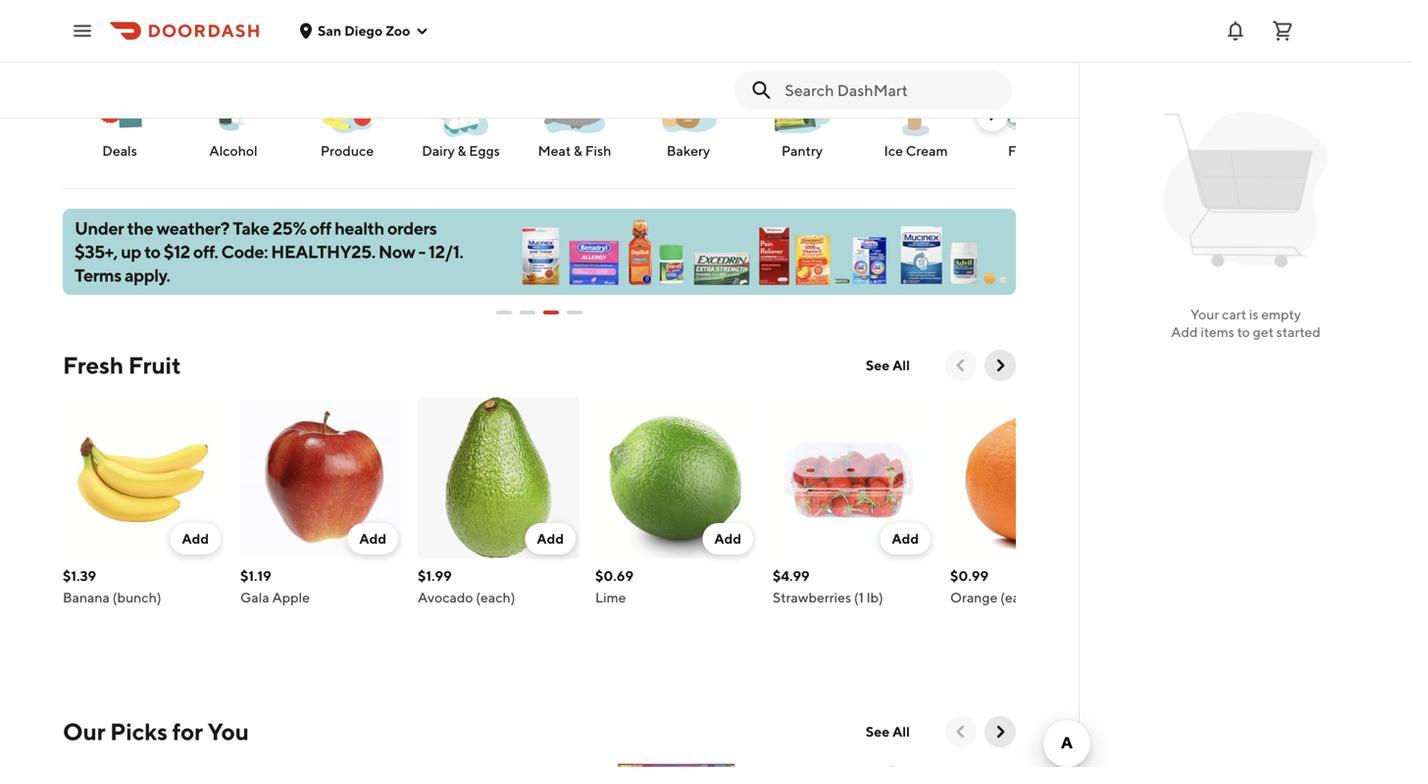 Task type: locate. For each thing, give the bounding box(es) containing it.
deals
[[102, 143, 137, 159]]

(each) right orange
[[1000, 590, 1040, 606]]

$0.69 lime
[[595, 568, 634, 606]]

fresh
[[63, 352, 124, 380]]

1 horizontal spatial &
[[574, 143, 582, 159]]

all left previous button of carousel icon
[[892, 724, 910, 740]]

zoo
[[385, 23, 410, 39]]

0 vertical spatial see all link
[[854, 350, 922, 381]]

12/1.
[[428, 241, 463, 262]]

& left eggs
[[458, 143, 466, 159]]

see all link
[[854, 350, 922, 381], [854, 717, 922, 748]]

1 vertical spatial all
[[892, 724, 910, 740]]

alcohol image
[[198, 71, 269, 140]]

deals link
[[71, 71, 169, 161]]

under the weather? take 25% off health orders $35+, up to $12 off. code: healthy25. now - 12/1. terms apply.
[[75, 218, 463, 286]]

all left previous button of carousel image on the top right
[[892, 357, 910, 374]]

$12
[[164, 241, 190, 262]]

0 horizontal spatial &
[[458, 143, 466, 159]]

notification bell image
[[1224, 19, 1247, 43]]

1 & from the left
[[458, 143, 466, 159]]

0 items, open order cart image
[[1271, 19, 1295, 43]]

& left 'fish'
[[574, 143, 582, 159]]

bakery
[[667, 143, 710, 159]]

2 (each) from the left
[[1000, 590, 1040, 606]]

2 all from the top
[[892, 724, 910, 740]]

see
[[866, 357, 890, 374], [866, 724, 890, 740]]

add inside your cart is empty add items to get started
[[1171, 324, 1198, 340]]

0 vertical spatial to
[[144, 241, 160, 262]]

to inside your cart is empty add items to get started
[[1237, 324, 1250, 340]]

diego
[[344, 23, 383, 39]]

1 horizontal spatial -
[[418, 241, 425, 262]]

cart
[[1222, 306, 1246, 323]]

to
[[144, 241, 160, 262], [1237, 324, 1250, 340]]

see left previous button of carousel image on the top right
[[866, 357, 890, 374]]

see all link left previous button of carousel icon
[[854, 717, 922, 748]]

$0.00
[[135, 3, 180, 22]]

add
[[1171, 324, 1198, 340], [182, 531, 209, 547], [359, 531, 386, 547], [537, 531, 564, 547], [714, 531, 741, 547], [892, 531, 919, 547]]

1 all from the top
[[892, 357, 910, 374]]

2 & from the left
[[574, 143, 582, 159]]

$0.00 delivery fee
[[121, 3, 194, 38]]

$1.19 gala apple
[[240, 568, 310, 606]]

1 see all link from the top
[[854, 350, 922, 381]]

1 vertical spatial see all link
[[854, 717, 922, 748]]

ice
[[884, 143, 903, 159]]

- inside 13 - 23 minutes
[[322, 3, 328, 22]]

gala apple image
[[240, 397, 402, 559]]

cream
[[906, 143, 948, 159]]

see left previous button of carousel icon
[[866, 724, 890, 740]]

(1
[[854, 590, 864, 606]]

see all link left previous button of carousel image on the top right
[[854, 350, 922, 381]]

0 vertical spatial see all
[[866, 357, 910, 374]]

fresh fruit
[[63, 352, 181, 380]]

1 vertical spatial see all
[[866, 724, 910, 740]]

ice cream
[[884, 143, 948, 159]]

add for $4.99 strawberries (1 lb)
[[892, 531, 919, 547]]

1 next button of carousel image from the top
[[990, 356, 1010, 376]]

0 vertical spatial see
[[866, 357, 890, 374]]

previous button of carousel image
[[951, 723, 971, 742]]

previous button of carousel image
[[951, 356, 971, 376]]

add button
[[170, 524, 221, 555], [170, 524, 221, 555], [348, 524, 398, 555], [348, 524, 398, 555], [525, 524, 576, 555], [525, 524, 576, 555], [703, 524, 753, 555], [703, 524, 753, 555], [880, 524, 931, 555], [880, 524, 931, 555]]

add for $1.39 banana (bunch)
[[182, 531, 209, 547]]

0 vertical spatial -
[[322, 3, 328, 22]]

1 vertical spatial next button of carousel image
[[990, 723, 1010, 742]]

picks
[[110, 718, 168, 746]]

next image
[[985, 108, 1000, 124]]

2 next button of carousel image from the top
[[990, 723, 1010, 742]]

next button of carousel image
[[990, 356, 1010, 376], [990, 723, 1010, 742]]

meat
[[538, 143, 571, 159]]

2 see all from the top
[[866, 724, 910, 740]]

our picks for you
[[63, 718, 249, 746]]

ice cream link
[[867, 71, 965, 161]]

13
[[304, 3, 319, 22]]

(bunch)
[[112, 590, 161, 606]]

- left the '12/1.'
[[418, 241, 425, 262]]

1 horizontal spatial to
[[1237, 324, 1250, 340]]

see all for fresh fruit
[[866, 357, 910, 374]]

1 vertical spatial see
[[866, 724, 890, 740]]

&
[[458, 143, 466, 159], [574, 143, 582, 159]]

to right the "up" on the top left
[[144, 241, 160, 262]]

$1.39 banana (bunch)
[[63, 568, 161, 606]]

1 see all from the top
[[866, 357, 910, 374]]

ice cream image
[[881, 71, 951, 141]]

$1.19
[[240, 568, 271, 584]]

see all
[[866, 357, 910, 374], [866, 724, 910, 740]]

fruit
[[128, 352, 181, 380]]

(each) inside $0.99 orange (each)
[[1000, 590, 1040, 606]]

next button of carousel image right previous button of carousel image on the top right
[[990, 356, 1010, 376]]

for
[[172, 718, 203, 746]]

0 horizontal spatial to
[[144, 241, 160, 262]]

1 see from the top
[[866, 357, 890, 374]]

2 see from the top
[[866, 724, 890, 740]]

1 (each) from the left
[[476, 590, 515, 606]]

the
[[127, 218, 153, 239]]

2 see all link from the top
[[854, 717, 922, 748]]

1 vertical spatial to
[[1237, 324, 1250, 340]]

0 horizontal spatial -
[[322, 3, 328, 22]]

- right 13
[[322, 3, 328, 22]]

gala
[[240, 590, 269, 606]]

(each) inside $1.99 avocado (each)
[[476, 590, 515, 606]]

dairy
[[422, 143, 455, 159]]

0 vertical spatial all
[[892, 357, 910, 374]]

see all link for our picks for you
[[854, 717, 922, 748]]

1 horizontal spatial (each)
[[1000, 590, 1040, 606]]

apply.
[[125, 265, 170, 286]]

fish
[[585, 143, 611, 159]]

meat & fish
[[538, 143, 611, 159]]

see all for our picks for you
[[866, 724, 910, 740]]

bakery link
[[639, 71, 737, 161]]

0 vertical spatial next button of carousel image
[[990, 356, 1010, 376]]

your
[[1191, 306, 1219, 323]]

$0.69
[[595, 568, 634, 584]]

to left the get at the right top of the page
[[1237, 324, 1250, 340]]

all
[[892, 357, 910, 374], [892, 724, 910, 740]]

empty
[[1261, 306, 1301, 323]]

banana
[[63, 590, 110, 606]]

pantry image
[[767, 71, 838, 141]]

(each) right the avocado in the bottom of the page
[[476, 590, 515, 606]]

alcohol
[[209, 143, 258, 159]]

meat & fish link
[[526, 71, 624, 161]]

lb)
[[867, 590, 883, 606]]

see all left previous button of carousel icon
[[866, 724, 910, 740]]

$1.99 avocado (each)
[[418, 568, 515, 606]]

see all left previous button of carousel image on the top right
[[866, 357, 910, 374]]

frozen image
[[994, 71, 1065, 141]]

1 vertical spatial -
[[418, 241, 425, 262]]

next button of carousel image right previous button of carousel icon
[[990, 723, 1010, 742]]

0 horizontal spatial (each)
[[476, 590, 515, 606]]



Task type: vqa. For each thing, say whether or not it's contained in the screenshot.
add a review button
no



Task type: describe. For each thing, give the bounding box(es) containing it.
fresh fruit link
[[63, 350, 181, 381]]

code:
[[221, 241, 268, 262]]

san
[[318, 23, 342, 39]]

terms
[[75, 265, 121, 286]]

$1.39
[[63, 568, 96, 584]]

health
[[334, 218, 384, 239]]

$0.99
[[950, 568, 989, 584]]

$4.99 strawberries (1 lb)
[[773, 568, 883, 606]]

is
[[1249, 306, 1259, 323]]

meat & fish image
[[539, 71, 610, 141]]

avocado
[[418, 590, 473, 606]]

frozen
[[1008, 143, 1051, 159]]

orange
[[950, 590, 998, 606]]

alcohol link
[[184, 71, 282, 161]]

you
[[208, 718, 249, 746]]

bakery image
[[653, 71, 724, 141]]

items
[[1201, 324, 1235, 340]]

strawberries
[[773, 590, 851, 606]]

$0.99 orange (each)
[[950, 568, 1040, 606]]

minutes
[[301, 22, 351, 38]]

lime
[[595, 590, 626, 606]]

eggs
[[469, 143, 500, 159]]

avocado (each) image
[[418, 397, 580, 559]]

dairy & eggs link
[[412, 71, 510, 161]]

pantry link
[[753, 71, 851, 161]]

frozen link
[[981, 71, 1079, 161]]

our
[[63, 718, 105, 746]]

next button of carousel image for our picks for you
[[990, 723, 1010, 742]]

produce link
[[298, 71, 396, 161]]

produce image
[[312, 71, 382, 141]]

up
[[121, 241, 141, 262]]

$35+,
[[75, 241, 118, 262]]

see all link for fresh fruit
[[854, 350, 922, 381]]

open menu image
[[71, 19, 94, 43]]

& for eggs
[[458, 143, 466, 159]]

$4.99
[[773, 568, 810, 584]]

off
[[310, 218, 331, 239]]

strawberries (1 lb) image
[[773, 397, 935, 559]]

take
[[233, 218, 269, 239]]

dairy & eggs
[[422, 143, 500, 159]]

& for fish
[[574, 143, 582, 159]]

deals image
[[84, 71, 155, 141]]

13 - 23 minutes
[[301, 3, 351, 38]]

orders
[[387, 218, 437, 239]]

san diego zoo
[[318, 23, 410, 39]]

all for fresh fruit
[[892, 357, 910, 374]]

see for fresh fruit
[[866, 357, 890, 374]]

Search DashMart search field
[[785, 79, 996, 101]]

now
[[378, 241, 415, 262]]

all for our picks for you
[[892, 724, 910, 740]]

add for $1.99 avocado (each)
[[537, 531, 564, 547]]

apple
[[272, 590, 310, 606]]

weather?
[[156, 218, 230, 239]]

25%
[[272, 218, 306, 239]]

produce
[[321, 143, 374, 159]]

add for $1.19 gala apple
[[359, 531, 386, 547]]

(each) for $0.99 orange (each)
[[1000, 590, 1040, 606]]

empty retail cart image
[[1154, 98, 1338, 282]]

to inside under the weather? take 25% off health orders $35+, up to $12 off. code: healthy25. now - 12/1. terms apply.
[[144, 241, 160, 262]]

dairy & eggs image
[[426, 71, 496, 141]]

23
[[331, 3, 348, 22]]

healthy25.
[[271, 241, 375, 262]]

$1.99
[[418, 568, 452, 584]]

fee
[[174, 22, 194, 38]]

- inside under the weather? take 25% off health orders $35+, up to $12 off. code: healthy25. now - 12/1. terms apply.
[[418, 241, 425, 262]]

off.
[[193, 241, 218, 262]]

lime image
[[595, 397, 757, 559]]

started
[[1277, 324, 1321, 340]]

under
[[75, 218, 124, 239]]

your cart is empty add items to get started
[[1171, 306, 1321, 340]]

add for $0.69 lime
[[714, 531, 741, 547]]

see for our picks for you
[[866, 724, 890, 740]]

banana (bunch) image
[[63, 397, 225, 559]]

get
[[1253, 324, 1274, 340]]

our picks for you link
[[63, 717, 249, 748]]

(each) for $1.99 avocado (each)
[[476, 590, 515, 606]]

pantry
[[782, 143, 823, 159]]

san diego zoo button
[[298, 23, 430, 39]]

delivery
[[121, 22, 171, 38]]

next button of carousel image for fresh fruit
[[990, 356, 1010, 376]]



